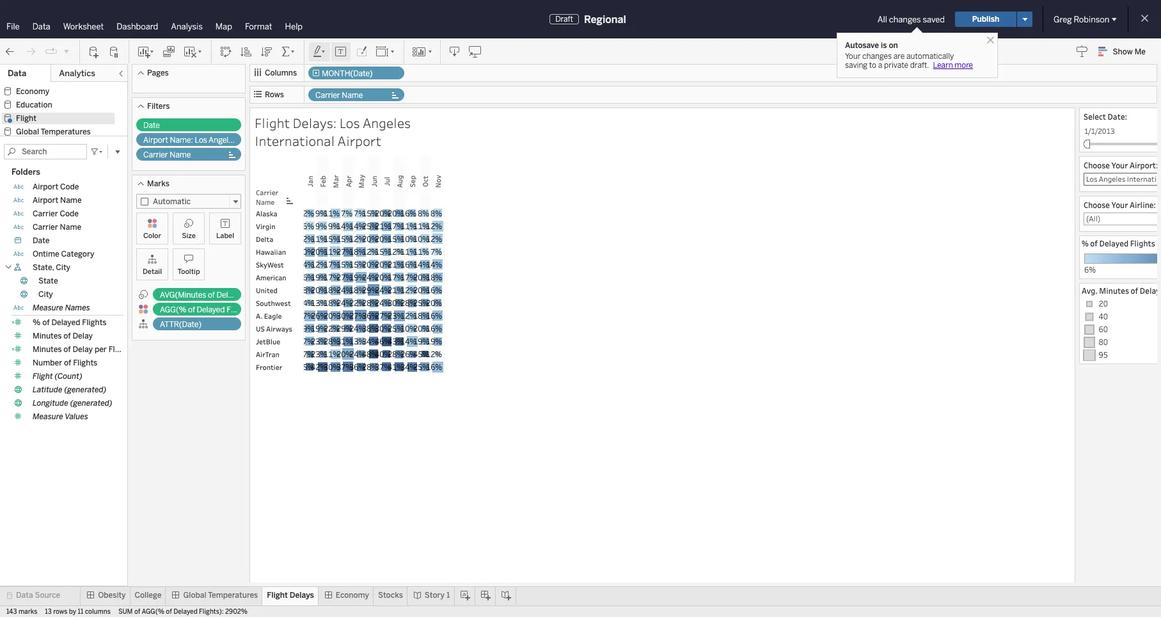 Task type: locate. For each thing, give the bounding box(es) containing it.
measure names
[[33, 303, 90, 312]]

temperatures
[[41, 127, 91, 136], [208, 591, 258, 600]]

carrier name down the carrier code
[[33, 223, 81, 232]]

format
[[245, 22, 272, 31]]

0 horizontal spatial los
[[195, 136, 207, 145]]

0 vertical spatial los
[[340, 114, 360, 132]]

changes right all at right
[[890, 14, 922, 24]]

1 vertical spatial your
[[1112, 160, 1129, 170]]

1 choose from the top
[[1084, 160, 1111, 170]]

flight
[[16, 114, 36, 123], [255, 114, 290, 132], [109, 345, 129, 354], [33, 372, 53, 381], [267, 591, 288, 600]]

your inside your changes are automatically saving to a private draft.
[[846, 52, 861, 61]]

Search text field
[[4, 144, 87, 159]]

name down 'month(date)'
[[342, 91, 363, 100]]

city down ontime category
[[56, 263, 70, 272]]

temperatures up search text box at the left
[[41, 127, 91, 136]]

1 vertical spatial los
[[195, 136, 207, 145]]

0 vertical spatial global
[[16, 127, 39, 136]]

1 horizontal spatial temperatures
[[208, 591, 258, 600]]

learn
[[934, 61, 954, 70]]

60
[[1100, 324, 1109, 334]]

delay up the flights)
[[217, 291, 236, 300]]

your for choose your airport:
[[1112, 160, 1129, 170]]

per up the flights)
[[238, 291, 250, 300]]

measure down longitude on the bottom left of the page
[[33, 412, 63, 421]]

choose left airline: on the right of page
[[1084, 200, 1111, 210]]

(generated) up longitude (generated)
[[64, 385, 107, 394]]

international
[[255, 132, 335, 150], [238, 136, 283, 145]]

0 vertical spatial changes
[[890, 14, 922, 24]]

temperatures up 2902%
[[208, 591, 258, 600]]

of up 6%
[[1091, 238, 1098, 248]]

per
[[238, 291, 250, 300], [95, 345, 107, 354]]

1 vertical spatial angeles
[[209, 136, 237, 145]]

los right name:
[[195, 136, 207, 145]]

of up (count)
[[64, 359, 71, 368]]

file
[[6, 22, 20, 31]]

changes for all
[[890, 14, 922, 24]]

carrier down the carrier code
[[33, 223, 58, 232]]

0 vertical spatial your
[[846, 52, 861, 61]]

airport for airport name: los angeles international
[[143, 136, 168, 145]]

of left flights): at the left
[[166, 608, 172, 616]]

0 horizontal spatial global temperatures
[[16, 127, 91, 136]]

attr(date)
[[160, 320, 202, 329]]

airport for airport name
[[33, 196, 58, 205]]

May, Month of Date. Press Space to toggle selection. Press Escape to go back to the left margin. Use arrow keys to navigate headers text field
[[355, 156, 367, 207]]

changes inside your changes are automatically saving to a private draft.
[[863, 52, 892, 61]]

international up jan, month of date. press space to toggle selection. press escape to go back to the left margin. use arrow keys to navigate headers text box
[[255, 132, 335, 150]]

angeles inside los angeles international
[[363, 114, 411, 132]]

select
[[1084, 111, 1107, 122]]

choose for choose your airline:
[[1084, 200, 1111, 210]]

Apr, Month of Date. Press Space to toggle selection. Press Escape to go back to the left margin. Use arrow keys to navigate headers text field
[[342, 156, 355, 207]]

1 horizontal spatial economy
[[336, 591, 369, 600]]

of
[[1091, 238, 1098, 248], [1132, 286, 1139, 296], [208, 291, 215, 300], [188, 305, 195, 314], [42, 318, 50, 327], [64, 332, 71, 341], [64, 345, 71, 354], [64, 359, 71, 368], [134, 608, 140, 616], [166, 608, 172, 616]]

0 vertical spatial (generated)
[[64, 385, 107, 394]]

download image
[[449, 45, 462, 58]]

economy left stocks
[[336, 591, 369, 600]]

city
[[56, 263, 70, 272], [38, 290, 53, 299]]

Virgin, Carrier Name. Press Space to toggle selection. Press Escape to go back to the left margin. Use arrow keys to navigate headers text field
[[252, 220, 303, 232]]

regional
[[584, 13, 627, 25]]

measure down state
[[33, 303, 63, 312]]

of right "sum"
[[134, 608, 140, 616]]

0 vertical spatial per
[[238, 291, 250, 300]]

sorted ascending by % of delayed flights within carrier name image
[[240, 45, 253, 58]]

your down autosave
[[846, 52, 861, 61]]

changes
[[890, 14, 922, 24], [863, 52, 892, 61]]

data guide image
[[1076, 45, 1089, 58]]

duplicate image
[[163, 45, 175, 58]]

changes down the autosave is on
[[863, 52, 892, 61]]

robinson
[[1074, 14, 1110, 24]]

global up sum of agg(% of delayed flights): 2902%
[[183, 591, 206, 600]]

delay up number of flights
[[73, 345, 93, 354]]

1 vertical spatial per
[[95, 345, 107, 354]]

airport up airport name
[[33, 183, 58, 191]]

college
[[135, 591, 162, 600]]

angeles up 'jul, month of date. press space to toggle selection. press escape to go back to the left margin. use arrow keys to navigate headers' text field
[[363, 114, 411, 132]]

state,
[[33, 263, 54, 272]]

2 vertical spatial your
[[1112, 200, 1129, 210]]

more
[[955, 61, 974, 70]]

Jun, Month of Date. Press Space to toggle selection. Press Escape to go back to the left margin. Use arrow keys to navigate headers text field
[[367, 156, 380, 207]]

rows
[[265, 90, 284, 99]]

data up redo icon
[[32, 22, 50, 31]]

code for carrier code
[[60, 209, 79, 218]]

your left airline: on the right of page
[[1112, 200, 1129, 210]]

1 vertical spatial measure
[[33, 412, 63, 421]]

%
[[1082, 238, 1089, 248], [33, 318, 41, 327]]

date down filters
[[143, 121, 160, 130]]

names
[[65, 303, 90, 312]]

collapse image
[[117, 70, 125, 77]]

airport left name:
[[143, 136, 168, 145]]

number
[[33, 359, 62, 368]]

0 vertical spatial %
[[1082, 238, 1089, 248]]

map
[[216, 22, 232, 31]]

delayed down avg(minutes of delay per flight)
[[197, 305, 225, 314]]

0 vertical spatial choose
[[1084, 160, 1111, 170]]

measure for measure values
[[33, 412, 63, 421]]

sum of agg(% of delayed flights): 2902%
[[118, 608, 248, 616]]

0 horizontal spatial %
[[33, 318, 41, 327]]

1 vertical spatial (generated)
[[70, 399, 112, 408]]

0 vertical spatial minutes
[[1100, 286, 1130, 296]]

0 vertical spatial measure
[[33, 303, 63, 312]]

code
[[60, 183, 79, 191], [60, 209, 79, 218]]

1 horizontal spatial los
[[340, 114, 360, 132]]

open and edit this workbook in tableau desktop image
[[469, 45, 482, 58]]

Delta, Carrier Name. Press Space to toggle selection. Press Escape to go back to the left margin. Use arrow keys to navigate headers text field
[[252, 232, 303, 245]]

0 vertical spatial flights
[[1131, 238, 1156, 248]]

delayed up minutes of delay
[[51, 318, 80, 327]]

0 vertical spatial economy
[[16, 87, 49, 96]]

AirTran, Carrier Name. Press Space to toggle selection. Press Escape to go back to the left margin. Use arrow keys to navigate headers text field
[[252, 348, 303, 360]]

airport name
[[33, 196, 82, 205]]

delay up 20 option
[[1141, 286, 1161, 296]]

economy up education
[[16, 87, 49, 96]]

1 horizontal spatial global
[[183, 591, 206, 600]]

1 vertical spatial choose
[[1084, 200, 1111, 210]]

1 measure from the top
[[33, 303, 63, 312]]

swap rows and columns image
[[220, 45, 232, 58]]

data
[[32, 22, 50, 31], [8, 68, 26, 78], [16, 591, 33, 600]]

1 vertical spatial changes
[[863, 52, 892, 61]]

delay
[[1141, 286, 1161, 296], [217, 291, 236, 300], [73, 332, 93, 341], [73, 345, 93, 354]]

United, Carrier Name. Press Space to toggle selection. Press Escape to go back to the left margin. Use arrow keys to navigate headers text field
[[252, 284, 303, 296]]

global up search text box at the left
[[16, 127, 39, 136]]

1 vertical spatial minutes
[[33, 332, 62, 341]]

carrier name down 'month(date)'
[[316, 91, 363, 100]]

ontime
[[33, 250, 59, 259]]

los
[[340, 114, 360, 132], [195, 136, 207, 145]]

angeles right name:
[[209, 136, 237, 145]]

2 choose from the top
[[1084, 200, 1111, 210]]

0 horizontal spatial % of delayed flights
[[33, 318, 107, 327]]

per for flight
[[95, 345, 107, 354]]

0 horizontal spatial date
[[33, 236, 50, 245]]

saving
[[846, 61, 868, 70]]

size
[[182, 232, 196, 240]]

% of delayed flights up minutes of delay
[[33, 318, 107, 327]]

code up airport name
[[60, 183, 79, 191]]

1 vertical spatial city
[[38, 290, 53, 299]]

2 measure from the top
[[33, 412, 63, 421]]

autosave
[[846, 41, 879, 50]]

1 horizontal spatial global temperatures
[[183, 591, 258, 600]]

agg(% up attr(date)
[[160, 305, 187, 314]]

0 vertical spatial angeles
[[363, 114, 411, 132]]

filters
[[147, 102, 170, 111]]

of up number of flights
[[64, 345, 71, 354]]

global temperatures up search text box at the left
[[16, 127, 91, 136]]

0 vertical spatial code
[[60, 183, 79, 191]]

latitude (generated)
[[33, 385, 107, 394]]

1 vertical spatial economy
[[336, 591, 369, 600]]

flights)
[[227, 305, 253, 314]]

choose down 1/1/2013
[[1084, 160, 1111, 170]]

city down state
[[38, 290, 53, 299]]

replay animation image
[[45, 45, 58, 58], [63, 47, 70, 55]]

0 horizontal spatial carrier name
[[33, 223, 81, 232]]

longitude
[[33, 399, 68, 408]]

per up number of flights
[[95, 345, 107, 354]]

carrier code
[[33, 209, 79, 218]]

20 option
[[1082, 298, 1162, 310]]

stocks
[[378, 591, 403, 600]]

data down the undo image
[[8, 68, 26, 78]]

0 vertical spatial date
[[143, 121, 160, 130]]

publish
[[973, 15, 1000, 24]]

your left airport:
[[1112, 160, 1129, 170]]

0 horizontal spatial temperatures
[[41, 127, 91, 136]]

1 vertical spatial % of delayed flights
[[33, 318, 107, 327]]

Mar, Month of Date. Press Space to toggle selection. Press Escape to go back to the left margin. Use arrow keys to navigate headers text field
[[329, 156, 342, 207]]

marks
[[19, 608, 37, 616]]

minutes
[[1100, 286, 1130, 296], [33, 332, 62, 341], [33, 345, 62, 354]]

% of delayed flights down choose your airline:
[[1082, 238, 1156, 248]]

carrier up marks
[[143, 150, 168, 159]]

avg(minutes of delay per flight)
[[160, 291, 274, 300]]

pause auto updates image
[[108, 45, 121, 58]]

0 vertical spatial carrier name
[[316, 91, 363, 100]]

1 vertical spatial global temperatures
[[183, 591, 258, 600]]

label
[[216, 232, 234, 240]]

flights down names
[[82, 318, 107, 327]]

0 horizontal spatial global
[[16, 127, 39, 136]]

me
[[1135, 47, 1147, 56]]

angeles
[[363, 114, 411, 132], [209, 136, 237, 145]]

date
[[143, 121, 160, 130], [33, 236, 50, 245]]

analytics
[[59, 68, 95, 78]]

1 horizontal spatial angeles
[[363, 114, 411, 132]]

airport up may, month of date. press space to toggle selection. press escape to go back to the left margin. use arrow keys to navigate headers text field
[[335, 132, 382, 150]]

per for flight)
[[238, 291, 250, 300]]

code down airport name
[[60, 209, 79, 218]]

flight)
[[252, 291, 274, 300]]

story
[[425, 591, 445, 600]]

autosave is on
[[846, 41, 899, 50]]

detail
[[143, 268, 162, 276]]

(generated)
[[64, 385, 107, 394], [70, 399, 112, 408]]

1 horizontal spatial carrier name
[[143, 150, 191, 159]]

carrier name
[[316, 91, 363, 100], [143, 150, 191, 159], [33, 223, 81, 232]]

delay up minutes of delay per flight
[[73, 332, 93, 341]]

columns
[[265, 68, 297, 77]]

% up 6%
[[1082, 238, 1089, 248]]

fit image
[[376, 45, 396, 58]]

143
[[6, 608, 17, 616]]

1 vertical spatial flights
[[82, 318, 107, 327]]

state, city
[[33, 263, 70, 272]]

highlight image
[[312, 45, 327, 58]]

measure for measure names
[[33, 303, 63, 312]]

2 vertical spatial minutes
[[33, 345, 62, 354]]

1 vertical spatial code
[[60, 209, 79, 218]]

(generated) for longitude (generated)
[[70, 399, 112, 408]]

choose
[[1084, 160, 1111, 170], [1084, 200, 1111, 210]]

airport for airport
[[335, 132, 382, 150]]

flights down minutes of delay per flight
[[73, 359, 97, 368]]

los right delays:
[[340, 114, 360, 132]]

0 vertical spatial % of delayed flights
[[1082, 238, 1156, 248]]

0 vertical spatial agg(%
[[160, 305, 187, 314]]

date up ontime
[[33, 236, 50, 245]]

global temperatures up flights): at the left
[[183, 591, 258, 600]]

saved
[[923, 14, 945, 24]]

replay animation image right redo icon
[[45, 45, 58, 58]]

(generated) up values
[[70, 399, 112, 408]]

name down the carrier code
[[60, 223, 81, 232]]

0 horizontal spatial city
[[38, 290, 53, 299]]

agg(% down college
[[142, 608, 164, 616]]

close image
[[985, 34, 997, 46]]

0 horizontal spatial per
[[95, 345, 107, 354]]

name
[[342, 91, 363, 100], [170, 150, 191, 159], [60, 196, 82, 205], [60, 223, 81, 232]]

replay animation image up analytics
[[63, 47, 70, 55]]

choose your airline:
[[1084, 200, 1157, 210]]

0 vertical spatial global temperatures
[[16, 127, 91, 136]]

1 vertical spatial agg(%
[[142, 608, 164, 616]]

minutes of delay per flight
[[33, 345, 129, 354]]

Oct, Month of Date. Press Space to toggle selection. Press Escape to go back to the left margin. Use arrow keys to navigate headers text field
[[419, 156, 431, 207]]

airport
[[335, 132, 382, 150], [143, 136, 168, 145], [33, 183, 58, 191], [33, 196, 58, 205]]

Jul, Month of Date. Press Space to toggle selection. Press Escape to go back to the left margin. Use arrow keys to navigate headers text field
[[380, 156, 393, 207]]

name down name:
[[170, 150, 191, 159]]

flights down airline: on the right of page
[[1131, 238, 1156, 248]]

of down 'avg(minutes'
[[188, 305, 195, 314]]

95 option
[[1082, 349, 1162, 362]]

carrier name down name:
[[143, 150, 191, 159]]

1 horizontal spatial per
[[238, 291, 250, 300]]

by
[[69, 608, 76, 616]]

airport up the carrier code
[[33, 196, 58, 205]]

learn more link
[[930, 61, 974, 70]]

delays:
[[293, 114, 337, 132]]

0 horizontal spatial replay animation image
[[45, 45, 58, 58]]

story 1
[[425, 591, 450, 600]]

data up '143 marks'
[[16, 591, 33, 600]]

0 vertical spatial city
[[56, 263, 70, 272]]

agg(%
[[160, 305, 187, 314], [142, 608, 164, 616]]

% down measure names
[[33, 318, 41, 327]]

Frontier, Carrier Name. Press Space to toggle selection. Press Escape to go back to the left margin. Use arrow keys to navigate headers text field
[[252, 360, 303, 373]]

private
[[885, 61, 909, 70]]

code for airport code
[[60, 183, 79, 191]]



Task type: vqa. For each thing, say whether or not it's contained in the screenshot.
NEW WORKSHEET Image
yes



Task type: describe. For each thing, give the bounding box(es) containing it.
flights):
[[199, 608, 224, 616]]

40
[[1100, 311, 1109, 321]]

publish button
[[956, 12, 1017, 27]]

columns
[[85, 608, 111, 616]]

1 horizontal spatial city
[[56, 263, 70, 272]]

flight for flight delays
[[267, 591, 288, 600]]

to
[[870, 61, 877, 70]]

1 vertical spatial date
[[33, 236, 50, 245]]

flight (count)
[[33, 372, 82, 381]]

worksheet
[[63, 22, 104, 31]]

Nov, Month of Date. Press Space to toggle selection. Press Escape to go back to the left margin. Use arrow keys to navigate headers text field
[[431, 156, 444, 207]]

totals image
[[281, 45, 296, 58]]

13 rows by 11 columns
[[45, 608, 111, 616]]

marks. press enter to open the view data window.. use arrow keys to navigate data visualization elements. image
[[303, 207, 445, 374]]

all
[[878, 14, 888, 24]]

draft.
[[911, 61, 930, 70]]

1 vertical spatial %
[[33, 318, 41, 327]]

delay for avg(minutes of delay per flight)
[[217, 291, 236, 300]]

on
[[889, 41, 899, 50]]

flight for flight (count)
[[33, 372, 53, 381]]

(count)
[[55, 372, 82, 381]]

los inside los angeles international
[[340, 114, 360, 132]]

flight for flight
[[16, 114, 36, 123]]

all changes saved
[[878, 14, 945, 24]]

show me button
[[1093, 42, 1158, 61]]

11
[[78, 608, 83, 616]]

2902%
[[225, 608, 248, 616]]

is
[[881, 41, 888, 50]]

changes for your
[[863, 52, 892, 61]]

category
[[61, 250, 94, 259]]

Sep, Month of Date. Press Space to toggle selection. Press Escape to go back to the left margin. Use arrow keys to navigate headers text field
[[406, 156, 419, 207]]

your changes are automatically saving to a private draft.
[[846, 52, 955, 70]]

name down airport code
[[60, 196, 82, 205]]

month(date)
[[322, 69, 373, 78]]

avg(minutes
[[160, 291, 206, 300]]

state
[[38, 277, 58, 286]]

A. Eagle, Carrier Name. Press Space to toggle selection. Press Escape to go back to the left margin. Use arrow keys to navigate headers text field
[[252, 309, 303, 322]]

minutes of delay
[[33, 332, 93, 341]]

flight delays
[[267, 591, 314, 600]]

carrier down 'month(date)'
[[316, 91, 340, 100]]

1 vertical spatial global
[[183, 591, 206, 600]]

Southwest, Carrier Name. Press Space to toggle selection. Press Escape to go back to the left margin. Use arrow keys to navigate headers text field
[[252, 296, 303, 309]]

airline:
[[1130, 200, 1157, 210]]

show me
[[1114, 47, 1147, 56]]

1 vertical spatial temperatures
[[208, 591, 258, 600]]

automatically
[[907, 52, 955, 61]]

2 vertical spatial flights
[[73, 359, 97, 368]]

2 horizontal spatial carrier name
[[316, 91, 363, 100]]

0 horizontal spatial angeles
[[209, 136, 237, 145]]

dashboard
[[117, 22, 158, 31]]

Alaska, Carrier Name. Press Space to toggle selection. Press Escape to go back to the left margin. Use arrow keys to navigate headers text field
[[252, 207, 303, 220]]

choose your airport:
[[1084, 160, 1159, 170]]

marks
[[147, 179, 170, 188]]

folders
[[12, 167, 40, 177]]

learn more
[[934, 61, 974, 70]]

(generated) for latitude (generated)
[[64, 385, 107, 394]]

6%
[[1085, 264, 1097, 275]]

greg
[[1054, 14, 1073, 24]]

international inside los angeles international
[[255, 132, 335, 150]]

Hawaiian, Carrier Name. Press Space to toggle selection. Press Escape to go back to the left margin. Use arrow keys to navigate headers text field
[[252, 245, 303, 258]]

0 horizontal spatial economy
[[16, 87, 49, 96]]

1 vertical spatial data
[[8, 68, 26, 78]]

1 horizontal spatial date
[[143, 121, 160, 130]]

1 horizontal spatial %
[[1082, 238, 1089, 248]]

greg robinson
[[1054, 14, 1110, 24]]

show/hide cards image
[[412, 45, 433, 58]]

a
[[879, 61, 883, 70]]

choose for choose your airport:
[[1084, 160, 1111, 170]]

delayed down choose your airline:
[[1100, 238, 1129, 248]]

avg.
[[1082, 286, 1098, 296]]

US Airways, Carrier Name. Press Space to toggle selection. Press Escape to go back to the left margin. Use arrow keys to navigate headers text field
[[252, 322, 303, 335]]

airport code
[[33, 183, 79, 191]]

60 option
[[1082, 323, 1162, 336]]

Aug, Month of Date. Press Space to toggle selection. Press Escape to go back to the left margin. Use arrow keys to navigate headers text field
[[393, 156, 406, 207]]

sorted descending by % of delayed flights within carrier name image
[[261, 45, 273, 58]]

color
[[143, 232, 161, 240]]

40 option
[[1082, 310, 1162, 323]]

of up minutes of delay per flight
[[64, 332, 71, 341]]

of up 20 option
[[1132, 286, 1139, 296]]

minutes for minutes of delay per flight
[[33, 345, 62, 354]]

select date:
[[1084, 111, 1128, 122]]

80
[[1100, 337, 1109, 347]]

latitude
[[33, 385, 62, 394]]

tooltip
[[178, 268, 200, 276]]

American, Carrier Name. Press Space to toggle selection. Press Escape to go back to the left margin. Use arrow keys to navigate headers text field
[[252, 271, 303, 284]]

are
[[894, 52, 905, 61]]

draft
[[556, 15, 574, 24]]

new data source image
[[88, 45, 101, 58]]

of down measure names
[[42, 318, 50, 327]]

80 option
[[1082, 336, 1162, 349]]

Jan, Month of Date. Press Space to toggle selection. Press Escape to go back to the left margin. Use arrow keys to navigate headers text field
[[303, 156, 316, 207]]

Feb, Month of Date. Press Space to toggle selection. Press Escape to go back to the left margin. Use arrow keys to navigate headers text field
[[316, 156, 329, 207]]

delays
[[290, 591, 314, 600]]

education
[[16, 101, 52, 109]]

delayed left flights): at the left
[[174, 608, 198, 616]]

sum
[[118, 608, 133, 616]]

number of flights
[[33, 359, 97, 368]]

143 marks
[[6, 608, 37, 616]]

0 vertical spatial temperatures
[[41, 127, 91, 136]]

0 vertical spatial data
[[32, 22, 50, 31]]

1
[[447, 591, 450, 600]]

13
[[45, 608, 52, 616]]

SkyWest, Carrier Name. Press Space to toggle selection. Press Escape to go back to the left margin. Use arrow keys to navigate headers text field
[[252, 258, 303, 271]]

minutes for minutes of delay
[[33, 332, 62, 341]]

airport name: los angeles international
[[143, 136, 283, 145]]

longitude (generated)
[[33, 399, 112, 408]]

values
[[65, 412, 88, 421]]

pages
[[147, 68, 169, 77]]

delay for minutes of delay per flight
[[73, 345, 93, 354]]

analysis
[[171, 22, 203, 31]]

of up 'agg(% of delayed flights)'
[[208, 291, 215, 300]]

20
[[1100, 298, 1109, 309]]

ontime category
[[33, 250, 94, 259]]

hide mark labels image
[[335, 45, 348, 58]]

undo image
[[4, 45, 17, 58]]

source
[[35, 591, 60, 600]]

clear sheet image
[[183, 45, 204, 58]]

date:
[[1108, 111, 1128, 122]]

redo image
[[24, 45, 37, 58]]

data source
[[16, 591, 60, 600]]

1 horizontal spatial % of delayed flights
[[1082, 238, 1156, 248]]

name:
[[170, 136, 193, 145]]

2 vertical spatial carrier name
[[33, 223, 81, 232]]

delay for minutes of delay
[[73, 332, 93, 341]]

JetBlue, Carrier Name. Press Space to toggle selection. Press Escape to go back to the left margin. Use arrow keys to navigate headers text field
[[252, 335, 303, 348]]

rows
[[53, 608, 67, 616]]

international down flight delays:
[[238, 136, 283, 145]]

format workbook image
[[355, 45, 368, 58]]

1 vertical spatial carrier name
[[143, 150, 191, 159]]

los angeles international
[[255, 114, 414, 150]]

flight for flight delays:
[[255, 114, 290, 132]]

1 horizontal spatial replay animation image
[[63, 47, 70, 55]]

airport for airport code
[[33, 183, 58, 191]]

your for choose your airline:
[[1112, 200, 1129, 210]]

carrier down airport name
[[33, 209, 58, 218]]

2 vertical spatial data
[[16, 591, 33, 600]]

new worksheet image
[[137, 45, 155, 58]]



